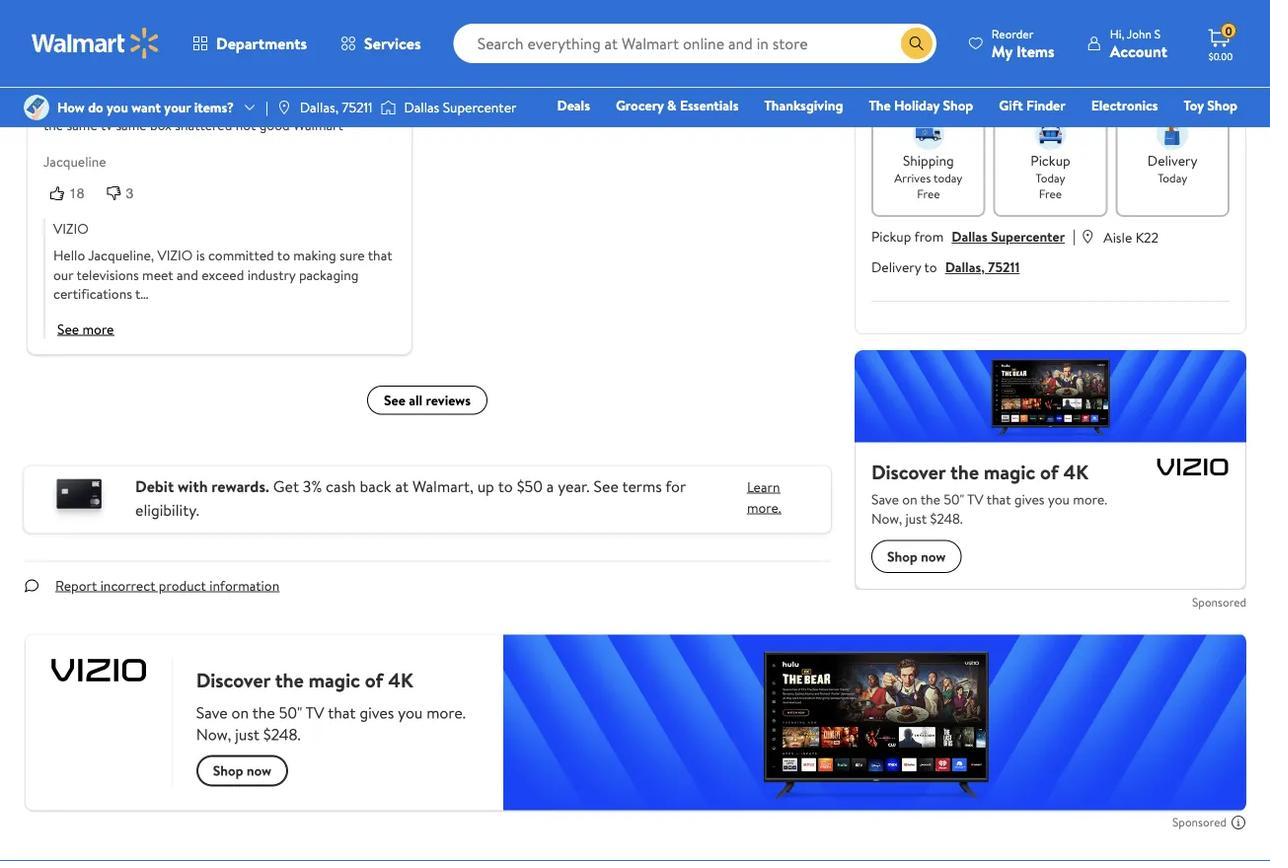 Task type: vqa. For each thing, say whether or not it's contained in the screenshot.
leftmost the Dallas
yes



Task type: describe. For each thing, give the bounding box(es) containing it.
came
[[151, 96, 183, 115]]

reorder
[[992, 25, 1034, 42]]

want for item?
[[967, 72, 1005, 97]]

meet
[[142, 266, 173, 285]]

65
[[104, 96, 119, 115]]

walmart+ link
[[1170, 122, 1246, 144]]

order
[[344, 75, 377, 94]]

1 horizontal spatial walmart
[[293, 116, 343, 136]]

services button
[[324, 20, 438, 67]]

hi, john s account
[[1110, 25, 1168, 62]]

one debit
[[1086, 123, 1153, 143]]

reorder my items
[[992, 25, 1055, 62]]

grocery & essentials
[[616, 96, 739, 115]]

you for how do you want your item?
[[935, 72, 963, 97]]

holiday
[[894, 96, 940, 115]]

product
[[159, 577, 206, 596]]

to down from
[[924, 258, 937, 277]]

that
[[368, 246, 392, 266]]

making
[[293, 246, 336, 266]]

rewards.
[[212, 476, 269, 498]]

one
[[1086, 123, 1116, 143]]

eligibility.
[[135, 500, 199, 521]]

search icon image
[[909, 36, 925, 51]]

delivery for to
[[871, 258, 921, 277]]

pickup for pickup today free
[[1031, 151, 1070, 170]]

sure
[[340, 246, 365, 266]]

home link
[[868, 122, 922, 144]]

cart
[[1154, 9, 1181, 31]]

walmart,
[[412, 476, 474, 498]]

the holiday shop link
[[860, 95, 982, 116]]

jacqueline,
[[88, 246, 154, 266]]

learn
[[747, 478, 780, 497]]

 image for dallas, 75211
[[276, 100, 292, 115]]

dallas supercenter
[[404, 98, 517, 117]]

back inside when it come to appliance walmart is not good to order . i ordered a 65 inch came shattered sent it back they sent me the same tv same box shattered not good walmart
[[288, 96, 315, 115]]

grocery & essentials link
[[607, 95, 747, 116]]

packaging
[[299, 266, 359, 285]]

pleasant
[[85, 42, 143, 63]]

s
[[1154, 25, 1161, 42]]

learn more.
[[747, 478, 781, 518]]

gift
[[999, 96, 1023, 115]]

they
[[318, 96, 345, 115]]

one debit card image
[[39, 475, 119, 526]]

appliance
[[145, 75, 202, 94]]

to inside vizio hello jacqueline, vizio is committed to making sure that our televisions meet and exceed industry packaging certifications t...
[[277, 246, 290, 266]]

your for item?
[[1009, 72, 1043, 97]]

 image for how do you want your items?
[[24, 95, 49, 120]]

hi,
[[1110, 25, 1124, 42]]

see more button
[[57, 320, 114, 339]]

john
[[1127, 25, 1152, 42]]

pickup today free
[[1031, 151, 1070, 202]]

delivery to dallas, 75211
[[871, 258, 1020, 277]]

industry
[[247, 266, 296, 285]]

year.
[[558, 476, 590, 498]]

2 vertical spatial a
[[547, 476, 554, 498]]

buy
[[930, 9, 956, 31]]

$50
[[517, 476, 543, 498]]

ad disclaimer and feedback for marqueedisplayad image
[[1231, 815, 1246, 831]]

departments button
[[176, 20, 324, 67]]

grocery
[[616, 96, 664, 115]]

$0.00
[[1209, 49, 1233, 63]]

not
[[43, 42, 70, 63]]

get
[[273, 476, 299, 498]]

one debit card  debit with rewards. get 3% cash back at walmart, up to $50 a year. see terms for eligibility. learn more. element
[[747, 477, 815, 519]]

to up inch
[[129, 75, 142, 94]]

0 vertical spatial dallas
[[404, 98, 439, 117]]

how do you want your items?
[[57, 98, 234, 117]]

report
[[55, 577, 97, 596]]

to right up
[[498, 476, 513, 498]]

Search search field
[[454, 24, 936, 63]]

dallas supercenter button
[[952, 227, 1065, 246]]

see more
[[57, 320, 114, 339]]

shipping arrives today free
[[894, 151, 963, 202]]

buy now button
[[871, 0, 1047, 40]]

0 horizontal spatial |
[[265, 98, 268, 117]]

1 vertical spatial vizio
[[157, 246, 193, 266]]

to up they
[[328, 75, 341, 94]]

items?
[[194, 98, 234, 117]]

0 horizontal spatial it
[[81, 75, 90, 94]]

intent image for pickup image
[[1035, 119, 1066, 150]]

pickup for pickup from dallas supercenter |
[[871, 227, 911, 246]]

1 shop from the left
[[943, 96, 973, 115]]

add to cart
[[1103, 9, 1181, 31]]

the holiday shop
[[869, 96, 973, 115]]

electronics link
[[1082, 95, 1167, 116]]

1 horizontal spatial 75211
[[988, 258, 1020, 277]]

account
[[1110, 40, 1168, 62]]

0 vertical spatial not
[[271, 75, 291, 94]]

my
[[992, 40, 1013, 62]]

gift finder link
[[990, 95, 1074, 116]]

hello
[[53, 246, 85, 266]]

vizio hello jacqueline, vizio is committed to making sure that our televisions meet and exceed industry packaging certifications t...
[[53, 219, 392, 304]]

arrives
[[894, 169, 931, 186]]

fashion
[[939, 123, 985, 143]]

1 vertical spatial dallas,
[[945, 258, 985, 277]]

all
[[409, 392, 423, 411]]

deals link
[[548, 95, 599, 116]]

2 same from the left
[[116, 116, 147, 136]]

exceed
[[201, 266, 244, 285]]

up
[[477, 476, 494, 498]]

report incorrect product information
[[55, 577, 280, 596]]

aisle
[[1104, 228, 1132, 247]]

shipping
[[903, 151, 954, 170]]

Walmart Site-Wide search field
[[454, 24, 936, 63]]

0 horizontal spatial supercenter
[[443, 98, 517, 117]]



Task type: locate. For each thing, give the bounding box(es) containing it.
3
[[126, 186, 134, 202]]

shop
[[943, 96, 973, 115], [1207, 96, 1238, 115]]

vizio up hello
[[53, 219, 89, 239]]

free inside pickup today free
[[1039, 185, 1062, 202]]

you up fashion
[[935, 72, 963, 97]]

good up they
[[294, 75, 325, 94]]

same down inch
[[116, 116, 147, 136]]

shop inside toy shop home
[[1207, 96, 1238, 115]]

| left aisle
[[1073, 225, 1076, 247]]

. right one
[[176, 42, 179, 63]]

1 horizontal spatial sent
[[348, 96, 373, 115]]

. inside when it come to appliance walmart is not good to order . i ordered a 65 inch came shattered sent it back they sent me the same tv same box shattered not good walmart
[[380, 75, 383, 94]]

for
[[665, 476, 686, 498]]

0 horizontal spatial free
[[917, 185, 940, 202]]

see inside 'link'
[[384, 392, 406, 411]]

debit down electronics link
[[1119, 123, 1153, 143]]

2 shop from the left
[[1207, 96, 1238, 115]]

debit with rewards. get 3% cash back at walmart, up to $50 a year.
[[135, 476, 590, 498]]

back left at
[[360, 476, 391, 498]]

shop up the fashion link
[[943, 96, 973, 115]]

0 vertical spatial dallas,
[[300, 98, 339, 117]]

see for terms
[[594, 476, 619, 498]]

good right items?
[[259, 116, 290, 136]]

come
[[93, 75, 126, 94]]

0 horizontal spatial vizio
[[53, 219, 89, 239]]

it left they
[[276, 96, 284, 115]]

a inside when it come to appliance walmart is not good to order . i ordered a 65 inch came shattered sent it back they sent me the same tv same box shattered not good walmart
[[94, 96, 101, 115]]

1 vertical spatial walmart
[[293, 116, 343, 136]]

back
[[288, 96, 315, 115], [360, 476, 391, 498]]

dallas
[[404, 98, 439, 117], [952, 227, 988, 246]]

0 vertical spatial walmart
[[205, 75, 255, 94]]

not a pleasant  one .
[[43, 42, 179, 63]]

free down shipping
[[917, 185, 940, 202]]

dallas, 75211
[[300, 98, 373, 117]]

 image
[[380, 98, 396, 117]]

1 vertical spatial shattered
[[175, 116, 232, 136]]

0 vertical spatial it
[[81, 75, 90, 94]]

debit
[[1119, 123, 1153, 143], [135, 476, 174, 498]]

is inside vizio hello jacqueline, vizio is committed to making sure that our televisions meet and exceed industry packaging certifications t...
[[196, 246, 205, 266]]

walmart up items?
[[205, 75, 255, 94]]

1 vertical spatial debit
[[135, 476, 174, 498]]

ordered
[[43, 96, 91, 115]]

0 vertical spatial vizio
[[53, 219, 89, 239]]

not
[[271, 75, 291, 94], [236, 116, 256, 136]]

is
[[258, 75, 267, 94], [196, 246, 205, 266]]

1 vertical spatial delivery
[[871, 258, 921, 277]]

0 horizontal spatial good
[[259, 116, 290, 136]]

see inside see terms for eligibility.
[[594, 476, 619, 498]]

debit up eligibility. at left
[[135, 476, 174, 498]]

back left they
[[288, 96, 315, 115]]

1 horizontal spatial do
[[911, 72, 931, 97]]

1 horizontal spatial your
[[1009, 72, 1043, 97]]

essentials
[[680, 96, 739, 115]]

1 horizontal spatial back
[[360, 476, 391, 498]]

dallas right me
[[404, 98, 439, 117]]

0 horizontal spatial do
[[88, 98, 103, 117]]

how for how do you want your items?
[[57, 98, 85, 117]]

0 horizontal spatial dallas
[[404, 98, 439, 117]]

1 horizontal spatial |
[[1073, 225, 1076, 247]]

1 horizontal spatial same
[[116, 116, 147, 136]]

pickup inside pickup from dallas supercenter |
[[871, 227, 911, 246]]

today down intent image for pickup
[[1036, 169, 1065, 186]]

do left 65
[[88, 98, 103, 117]]

free inside shipping arrives today free
[[917, 185, 940, 202]]

is left committed
[[196, 246, 205, 266]]

how do you want your item?
[[871, 72, 1091, 97]]

dallas up 'dallas, 75211' button
[[952, 227, 988, 246]]

walmart image
[[32, 28, 160, 59]]

do
[[911, 72, 931, 97], [88, 98, 103, 117]]

do for how do you want your items?
[[88, 98, 103, 117]]

terms
[[622, 476, 662, 498]]

75211 down order
[[342, 98, 373, 117]]

1 horizontal spatial you
[[935, 72, 963, 97]]

today for pickup
[[1036, 169, 1065, 186]]

2 today from the left
[[1158, 169, 1187, 186]]

free
[[917, 185, 940, 202], [1039, 185, 1062, 202]]

shop right "toy"
[[1207, 96, 1238, 115]]

 image left they
[[276, 100, 292, 115]]

home
[[877, 123, 913, 143]]

item?
[[1047, 72, 1091, 97]]

dallas, left me
[[300, 98, 339, 117]]

see right "year."
[[594, 476, 619, 498]]

1 vertical spatial .
[[380, 75, 383, 94]]

free down intent image for pickup
[[1039, 185, 1062, 202]]

0 horizontal spatial .
[[176, 42, 179, 63]]

supercenter right me
[[443, 98, 517, 117]]

1 horizontal spatial a
[[94, 96, 101, 115]]

dallas, down pickup from dallas supercenter |
[[945, 258, 985, 277]]

now
[[959, 9, 988, 31]]

a right not
[[74, 42, 81, 63]]

at
[[395, 476, 409, 498]]

it
[[81, 75, 90, 94], [276, 96, 284, 115]]

0 vertical spatial back
[[288, 96, 315, 115]]

0 horizontal spatial walmart
[[205, 75, 255, 94]]

sent
[[247, 96, 272, 115], [348, 96, 373, 115]]

pickup left from
[[871, 227, 911, 246]]

75211 down dallas supercenter button
[[988, 258, 1020, 277]]

electronics
[[1091, 96, 1158, 115]]

0 horizontal spatial shop
[[943, 96, 973, 115]]

0 horizontal spatial not
[[236, 116, 256, 136]]

a right $50
[[547, 476, 554, 498]]

0 horizontal spatial 75211
[[342, 98, 373, 117]]

see for more
[[57, 320, 79, 339]]

0 horizontal spatial pickup
[[871, 227, 911, 246]]

supercenter inside pickup from dallas supercenter |
[[991, 227, 1065, 246]]

not down departments
[[271, 75, 291, 94]]

0 vertical spatial debit
[[1119, 123, 1153, 143]]

0 horizontal spatial back
[[288, 96, 315, 115]]

how up home link
[[871, 72, 907, 97]]

1 horizontal spatial  image
[[276, 100, 292, 115]]

shattered
[[186, 96, 244, 115], [175, 116, 232, 136]]

a
[[74, 42, 81, 63], [94, 96, 101, 115], [547, 476, 554, 498]]

gift finder
[[999, 96, 1066, 115]]

departments
[[216, 33, 307, 54]]

to left s
[[1135, 9, 1150, 31]]

3 button
[[100, 183, 149, 204]]

1 vertical spatial a
[[94, 96, 101, 115]]

1 vertical spatial 75211
[[988, 258, 1020, 277]]

want for items?
[[132, 98, 161, 117]]

1 horizontal spatial .
[[380, 75, 383, 94]]

good
[[294, 75, 325, 94], [259, 116, 290, 136]]

1 vertical spatial dallas
[[952, 227, 988, 246]]

want down my
[[967, 72, 1005, 97]]

 image
[[24, 95, 49, 120], [276, 100, 292, 115]]

jacqueline
[[43, 152, 106, 172]]

1 sent from the left
[[247, 96, 272, 115]]

inch
[[123, 96, 148, 115]]

0 horizontal spatial want
[[132, 98, 161, 117]]

how for how do you want your item?
[[871, 72, 907, 97]]

| right items?
[[265, 98, 268, 117]]

more.
[[747, 499, 781, 518]]

1 same from the left
[[67, 116, 97, 136]]

0 horizontal spatial dallas,
[[300, 98, 339, 117]]

2 vertical spatial see
[[594, 476, 619, 498]]

k22
[[1136, 228, 1159, 247]]

0 horizontal spatial  image
[[24, 95, 49, 120]]

0 horizontal spatial sent
[[247, 96, 272, 115]]

1 horizontal spatial free
[[1039, 185, 1062, 202]]

when
[[43, 75, 78, 94]]

1 vertical spatial |
[[1073, 225, 1076, 247]]

your down appliance
[[164, 98, 191, 117]]

how down the when
[[57, 98, 85, 117]]

1 horizontal spatial debit
[[1119, 123, 1153, 143]]

committed
[[208, 246, 274, 266]]

vizio left the exceed
[[157, 246, 193, 266]]

walmart down they
[[293, 116, 343, 136]]

0 horizontal spatial today
[[1036, 169, 1065, 186]]

1 vertical spatial see
[[384, 392, 406, 411]]

information
[[209, 577, 280, 596]]

0
[[1225, 22, 1232, 39]]

reviews
[[426, 392, 471, 411]]

1 horizontal spatial vizio
[[157, 246, 193, 266]]

you for how do you want your items?
[[107, 98, 128, 117]]

dallas inside pickup from dallas supercenter |
[[952, 227, 988, 246]]

how
[[871, 72, 907, 97], [57, 98, 85, 117]]

0 horizontal spatial same
[[67, 116, 97, 136]]

1 free from the left
[[917, 185, 940, 202]]

1 horizontal spatial it
[[276, 96, 284, 115]]

2 free from the left
[[1039, 185, 1062, 202]]

today inside delivery today
[[1158, 169, 1187, 186]]

0 vertical spatial supercenter
[[443, 98, 517, 117]]

18 button
[[43, 183, 100, 204]]

our
[[53, 266, 73, 285]]

items
[[1016, 40, 1055, 62]]

a left 65
[[94, 96, 101, 115]]

0 vertical spatial see
[[57, 320, 79, 339]]

1 horizontal spatial shop
[[1207, 96, 1238, 115]]

dallas, 75211 button
[[945, 258, 1020, 277]]

|
[[265, 98, 268, 117], [1073, 225, 1076, 247]]

with
[[178, 476, 208, 498]]

&
[[667, 96, 677, 115]]

0 vertical spatial a
[[74, 42, 81, 63]]

0 horizontal spatial your
[[164, 98, 191, 117]]

today down "intent image for delivery"
[[1158, 169, 1187, 186]]

your down items
[[1009, 72, 1043, 97]]

1 horizontal spatial dallas
[[952, 227, 988, 246]]

0 horizontal spatial delivery
[[871, 258, 921, 277]]

to inside button
[[1135, 9, 1150, 31]]

3%
[[303, 476, 322, 498]]

1 horizontal spatial supercenter
[[991, 227, 1065, 246]]

shattered down appliance
[[186, 96, 244, 115]]

1 horizontal spatial how
[[871, 72, 907, 97]]

intent image for delivery image
[[1157, 119, 1188, 150]]

is down departments
[[258, 75, 267, 94]]

1 vertical spatial is
[[196, 246, 205, 266]]

more
[[82, 320, 114, 339]]

0 vertical spatial |
[[265, 98, 268, 117]]

today for delivery
[[1158, 169, 1187, 186]]

supercenter up 'dallas, 75211' button
[[991, 227, 1065, 246]]

1 horizontal spatial is
[[258, 75, 267, 94]]

1 horizontal spatial good
[[294, 75, 325, 94]]

is inside when it come to appliance walmart is not good to order . i ordered a 65 inch came shattered sent it back they sent me the same tv same box shattered not good walmart
[[258, 75, 267, 94]]

2 horizontal spatial see
[[594, 476, 619, 498]]

sent down order
[[348, 96, 373, 115]]

0 vertical spatial .
[[176, 42, 179, 63]]

do for how do you want your item?
[[911, 72, 931, 97]]

1 horizontal spatial not
[[271, 75, 291, 94]]

1 vertical spatial supercenter
[[991, 227, 1065, 246]]

sponsored
[[1192, 594, 1246, 611], [1172, 815, 1227, 832]]

0 vertical spatial sponsored
[[1192, 594, 1246, 611]]

sent right items?
[[247, 96, 272, 115]]

see left all
[[384, 392, 406, 411]]

see terms for eligibility.
[[135, 476, 686, 521]]

cash
[[326, 476, 356, 498]]

. left the i
[[380, 75, 383, 94]]

1 vertical spatial sponsored
[[1172, 815, 1227, 832]]

add to cart button
[[1055, 0, 1230, 40]]

see for all
[[384, 392, 406, 411]]

registry
[[1010, 123, 1061, 143]]

pickup down intent image for pickup
[[1031, 151, 1070, 170]]

0 horizontal spatial is
[[196, 246, 205, 266]]

0 horizontal spatial you
[[107, 98, 128, 117]]

debit inside one debit link
[[1119, 123, 1153, 143]]

1 horizontal spatial delivery
[[1148, 151, 1198, 170]]

televisions
[[76, 266, 139, 285]]

delivery
[[1148, 151, 1198, 170], [871, 258, 921, 277]]

2 horizontal spatial a
[[547, 476, 554, 498]]

 image down the when
[[24, 95, 49, 120]]

services
[[364, 33, 421, 54]]

0 horizontal spatial debit
[[135, 476, 174, 498]]

aisle k22
[[1104, 228, 1159, 247]]

0 horizontal spatial how
[[57, 98, 85, 117]]

1 horizontal spatial dallas,
[[945, 258, 985, 277]]

walmart
[[205, 75, 255, 94], [293, 116, 343, 136]]

want right 65
[[132, 98, 161, 117]]

1 vertical spatial it
[[276, 96, 284, 115]]

same left the tv
[[67, 116, 97, 136]]

0 vertical spatial shattered
[[186, 96, 244, 115]]

delivery for today
[[1148, 151, 1198, 170]]

you down 'come'
[[107, 98, 128, 117]]

75211
[[342, 98, 373, 117], [988, 258, 1020, 277]]

1 vertical spatial back
[[360, 476, 391, 498]]

1 horizontal spatial want
[[967, 72, 1005, 97]]

your for items?
[[164, 98, 191, 117]]

0 horizontal spatial see
[[57, 320, 79, 339]]

0 vertical spatial delivery
[[1148, 151, 1198, 170]]

today inside pickup today free
[[1036, 169, 1065, 186]]

see
[[57, 320, 79, 339], [384, 392, 406, 411], [594, 476, 619, 498]]

delivery down from
[[871, 258, 921, 277]]

1 horizontal spatial pickup
[[1031, 151, 1070, 170]]

box
[[150, 116, 172, 136]]

shattered down came
[[175, 116, 232, 136]]

not right items?
[[236, 116, 256, 136]]

0 vertical spatial good
[[294, 75, 325, 94]]

1 horizontal spatial today
[[1158, 169, 1187, 186]]

toy shop home
[[877, 96, 1238, 143]]

it left 'come'
[[81, 75, 90, 94]]

see left more
[[57, 320, 79, 339]]

0 vertical spatial is
[[258, 75, 267, 94]]

pickup from dallas supercenter |
[[871, 225, 1076, 247]]

1 vertical spatial good
[[259, 116, 290, 136]]

to left making
[[277, 246, 290, 266]]

delivery today
[[1148, 151, 1198, 186]]

2 sent from the left
[[348, 96, 373, 115]]

fashion link
[[930, 122, 994, 144]]

1 vertical spatial pickup
[[871, 227, 911, 246]]

incorrect
[[100, 577, 155, 596]]

1 horizontal spatial see
[[384, 392, 406, 411]]

0 horizontal spatial a
[[74, 42, 81, 63]]

your
[[1009, 72, 1043, 97], [164, 98, 191, 117]]

1 vertical spatial not
[[236, 116, 256, 136]]

do down search icon on the top
[[911, 72, 931, 97]]

1 today from the left
[[1036, 169, 1065, 186]]

delivery down "intent image for delivery"
[[1148, 151, 1198, 170]]

deals
[[557, 96, 590, 115]]

intent image for shipping image
[[913, 119, 944, 150]]



